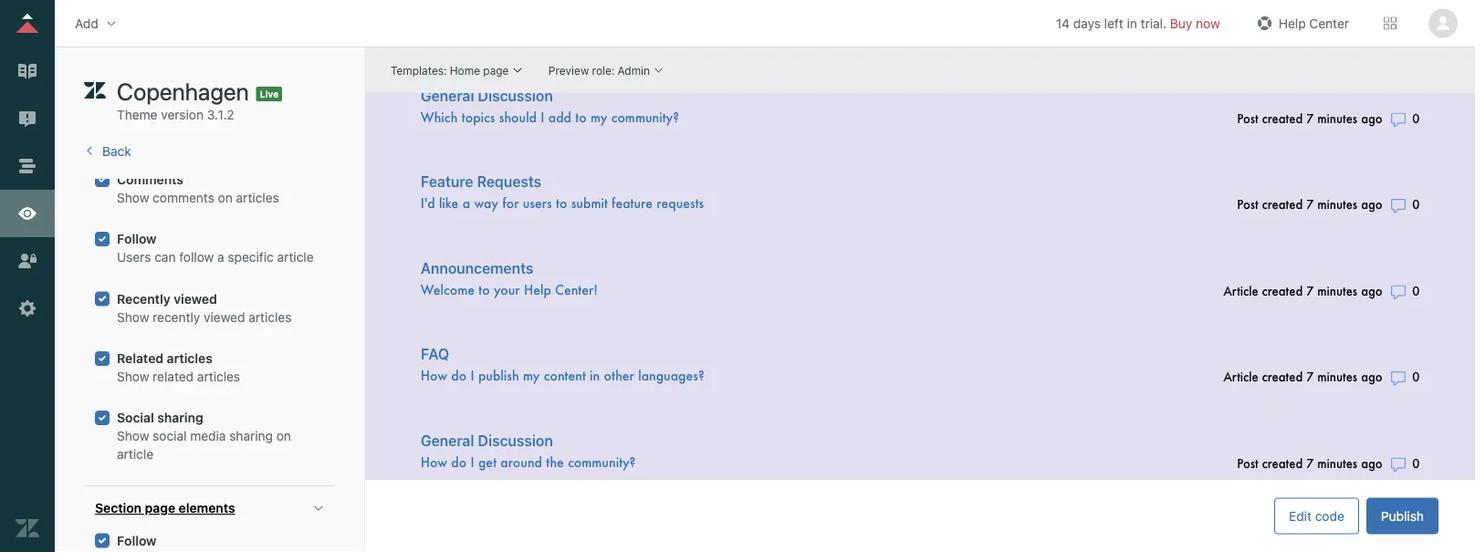 Task type: locate. For each thing, give the bounding box(es) containing it.
theme
[[117, 107, 158, 122]]

version
[[161, 107, 204, 122]]

show down related
[[117, 369, 149, 384]]

article inside follow users can follow a specific article
[[277, 250, 314, 265]]

1 horizontal spatial on
[[276, 429, 291, 444]]

edit
[[1289, 509, 1312, 524]]

show down recently
[[117, 309, 149, 325]]

show inside social sharing show social media sharing on article
[[117, 429, 149, 444]]

viewed
[[174, 291, 217, 306], [204, 309, 245, 325]]

show down social
[[117, 429, 149, 444]]

1 vertical spatial article
[[117, 447, 153, 462]]

14 days left in trial. buy now
[[1056, 16, 1220, 31]]

Add button
[[69, 10, 124, 37]]

recently
[[117, 291, 170, 306]]

1 show from the top
[[117, 190, 149, 205]]

page
[[145, 501, 175, 516]]

0 vertical spatial article
[[277, 250, 314, 265]]

arrange content image
[[16, 154, 39, 178]]

follow
[[117, 232, 156, 247], [117, 533, 156, 548]]

viewed right recently
[[204, 309, 245, 325]]

sharing
[[157, 410, 203, 426], [229, 429, 273, 444]]

1 vertical spatial follow
[[117, 533, 156, 548]]

related
[[117, 351, 164, 366]]

0 vertical spatial on
[[218, 190, 233, 205]]

on right the media
[[276, 429, 291, 444]]

zendesk products image
[[1384, 17, 1397, 30]]

show for recently viewed
[[117, 309, 149, 325]]

social sharing show social media sharing on article
[[117, 410, 291, 462]]

0 vertical spatial viewed
[[174, 291, 217, 306]]

back link
[[84, 144, 131, 159]]

settings image
[[16, 297, 39, 320]]

sharing up social
[[157, 410, 203, 426]]

show inside the 'related articles show related articles'
[[117, 369, 149, 384]]

show inside comments show comments on articles
[[117, 190, 149, 205]]

article
[[277, 250, 314, 265], [117, 447, 153, 462]]

1 vertical spatial on
[[276, 429, 291, 444]]

3 show from the top
[[117, 369, 149, 384]]

None button
[[1426, 9, 1461, 38]]

3.1.2
[[207, 107, 234, 122]]

show down 'comments'
[[117, 190, 149, 205]]

0 horizontal spatial on
[[218, 190, 233, 205]]

follow up the users
[[117, 232, 156, 247]]

show inside recently viewed show recently viewed articles
[[117, 309, 149, 325]]

2 show from the top
[[117, 309, 149, 325]]

1 follow from the top
[[117, 232, 156, 247]]

comments show comments on articles
[[117, 172, 279, 205]]

help center button
[[1248, 10, 1355, 37]]

on
[[218, 190, 233, 205], [276, 429, 291, 444]]

articles down specific
[[249, 309, 292, 325]]

1 horizontal spatial article
[[277, 250, 314, 265]]

article down social
[[117, 447, 153, 462]]

manage articles image
[[16, 59, 39, 83]]

social
[[153, 429, 187, 444]]

show
[[117, 190, 149, 205], [117, 309, 149, 325], [117, 369, 149, 384], [117, 429, 149, 444]]

recently
[[153, 309, 200, 325]]

0 vertical spatial follow
[[117, 232, 156, 247]]

articles up related
[[167, 351, 213, 366]]

now
[[1196, 16, 1220, 31]]

2 follow from the top
[[117, 533, 156, 548]]

publish button
[[1367, 498, 1439, 535]]

sharing right the media
[[229, 429, 273, 444]]

days
[[1073, 16, 1101, 31]]

follow for follow users can follow a specific article
[[117, 232, 156, 247]]

social
[[117, 410, 154, 426]]

theme version 3.1.2
[[117, 107, 234, 122]]

viewed up recently
[[174, 291, 217, 306]]

related articles show related articles
[[117, 351, 240, 384]]

comments
[[117, 172, 183, 187]]

in
[[1127, 16, 1137, 31]]

on inside comments show comments on articles
[[218, 190, 233, 205]]

articles
[[236, 190, 279, 205], [249, 309, 292, 325], [167, 351, 213, 366], [197, 369, 240, 384]]

on right comments
[[218, 190, 233, 205]]

0 horizontal spatial article
[[117, 447, 153, 462]]

follow inside follow users can follow a specific article
[[117, 232, 156, 247]]

back
[[102, 144, 131, 159]]

article right specific
[[277, 250, 314, 265]]

0 vertical spatial sharing
[[157, 410, 203, 426]]

articles up specific
[[236, 190, 279, 205]]

show for social sharing
[[117, 429, 149, 444]]

follow down section
[[117, 533, 156, 548]]

live
[[260, 88, 279, 99]]

4 show from the top
[[117, 429, 149, 444]]

14
[[1056, 16, 1070, 31]]

customize design image
[[16, 202, 39, 226]]

1 vertical spatial sharing
[[229, 429, 273, 444]]

center
[[1310, 16, 1349, 31]]

publish
[[1381, 509, 1424, 524]]



Task type: vqa. For each thing, say whether or not it's contained in the screenshot.
Secondary element
no



Task type: describe. For each thing, give the bounding box(es) containing it.
zendesk image
[[16, 517, 39, 540]]

edit code
[[1289, 509, 1345, 524]]

help center
[[1279, 16, 1349, 31]]

code
[[1315, 509, 1345, 524]]

elements
[[179, 501, 235, 516]]

add
[[75, 16, 98, 31]]

section
[[95, 501, 142, 516]]

articles inside recently viewed show recently viewed articles
[[249, 309, 292, 325]]

on inside social sharing show social media sharing on article
[[276, 429, 291, 444]]

articles right related
[[197, 369, 240, 384]]

article inside social sharing show social media sharing on article
[[117, 447, 153, 462]]

follow
[[179, 250, 214, 265]]

section page elements
[[95, 501, 235, 516]]

media
[[190, 429, 226, 444]]

follow for follow
[[117, 533, 156, 548]]

moderate content image
[[16, 107, 39, 131]]

edit code button
[[1275, 498, 1359, 535]]

follow users can follow a specific article
[[117, 232, 314, 265]]

show for related articles
[[117, 369, 149, 384]]

a
[[217, 250, 224, 265]]

articles inside comments show comments on articles
[[236, 190, 279, 205]]

recently viewed show recently viewed articles
[[117, 291, 292, 325]]

1 vertical spatial viewed
[[204, 309, 245, 325]]

buy
[[1170, 16, 1193, 31]]

specific
[[228, 250, 274, 265]]

section page elements button
[[84, 487, 335, 531]]

help
[[1279, 16, 1306, 31]]

related
[[153, 369, 194, 384]]

comments
[[153, 190, 214, 205]]

theme type image
[[84, 77, 106, 106]]

copenhagen
[[117, 77, 249, 105]]

users
[[117, 250, 151, 265]]

left
[[1104, 16, 1124, 31]]

trial.
[[1141, 16, 1167, 31]]

1 horizontal spatial sharing
[[229, 429, 273, 444]]

can
[[154, 250, 176, 265]]

0 horizontal spatial sharing
[[157, 410, 203, 426]]

user permissions image
[[16, 249, 39, 273]]



